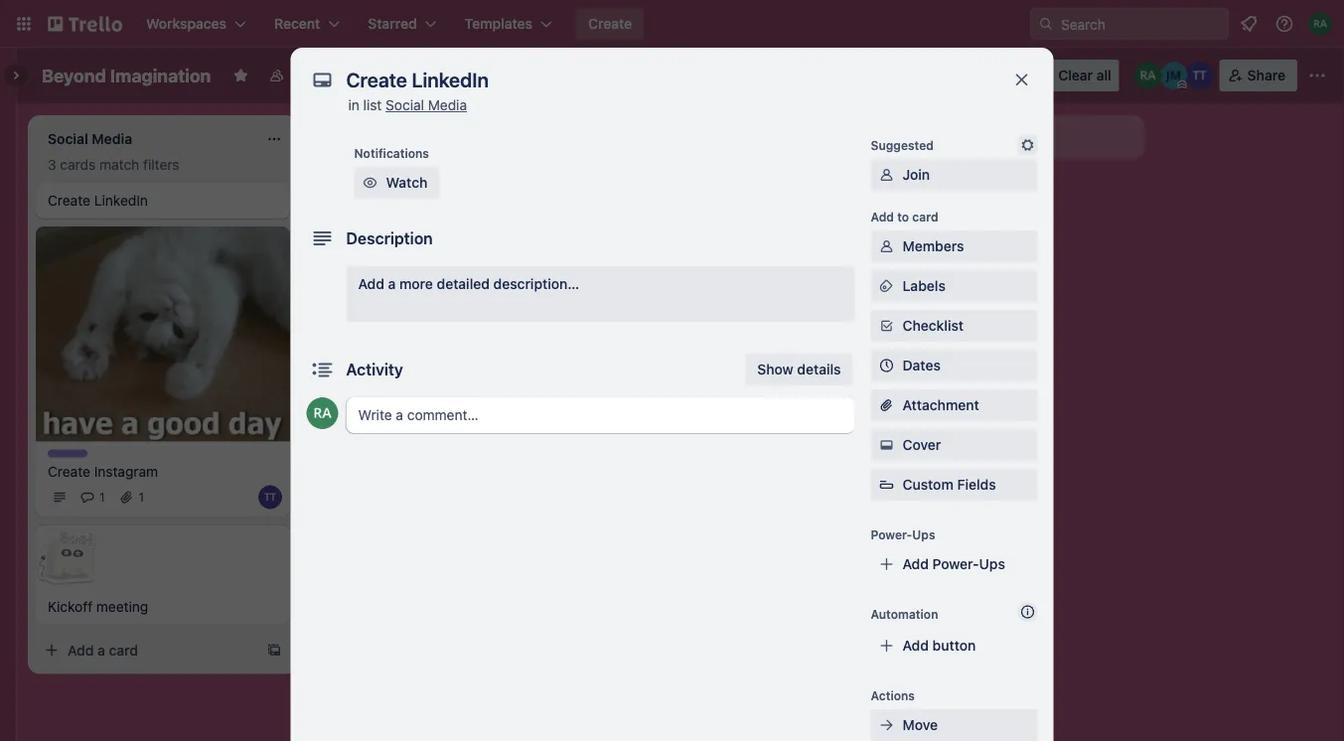Task type: describe. For each thing, give the bounding box(es) containing it.
button
[[933, 638, 976, 654]]

move
[[903, 717, 938, 734]]

jeremy miller (jeremymiller198) image
[[1161, 62, 1188, 89]]

sm image for cover
[[877, 435, 897, 455]]

card right to
[[913, 210, 939, 224]]

all
[[1097, 67, 1112, 83]]

color: bold red, title: "thoughts" element
[[330, 191, 385, 206]]

thoughts
[[330, 192, 385, 206]]

dates button
[[871, 350, 1038, 382]]

1 card matches filters
[[330, 157, 467, 173]]

more
[[400, 276, 433, 292]]

sm image for join
[[877, 165, 897, 185]]

search image
[[1039, 16, 1055, 32]]

add button button
[[871, 630, 1038, 662]]

create instagram link
[[48, 462, 278, 481]]

Board name text field
[[32, 60, 221, 91]]

watch button
[[354, 167, 440, 199]]

add another list
[[910, 129, 1014, 145]]

create from template… image
[[549, 256, 565, 272]]

kickoff meeting link
[[48, 597, 278, 617]]

attachment button
[[871, 390, 1038, 421]]

create instagram
[[48, 463, 158, 479]]

checklist link
[[871, 310, 1038, 342]]

thoughts thinking
[[330, 192, 385, 221]]

create from template… image
[[266, 642, 282, 658]]

meeting
[[96, 598, 148, 615]]

cover
[[903, 437, 942, 453]]

checklist
[[903, 318, 964, 334]]

sm image for members
[[877, 237, 897, 256]]

kickoff meeting
[[48, 598, 148, 615]]

beyond imagination
[[42, 65, 211, 86]]

clear
[[1059, 67, 1093, 83]]

create linkedin link
[[48, 191, 278, 211]]

0 horizontal spatial power-
[[871, 528, 913, 542]]

show
[[758, 361, 794, 378]]

join link
[[871, 159, 1038, 191]]

members
[[903, 238, 965, 254]]

workspace visible image
[[269, 68, 285, 83]]

list inside button
[[995, 129, 1014, 145]]

activity
[[346, 360, 403, 379]]

1 vertical spatial terry turtle (terryturtle) image
[[258, 485, 282, 509]]

social media link
[[386, 97, 467, 113]]

clear all button
[[1051, 60, 1120, 91]]

card up color: bold red, title: "thoughts" element
[[340, 157, 369, 173]]

add power-ups link
[[871, 549, 1038, 580]]

join
[[903, 166, 930, 183]]

card up more
[[391, 256, 420, 272]]

primary element
[[0, 0, 1345, 48]]

automation image
[[894, 60, 922, 87]]

1 vertical spatial ruby anderson (rubyanderson7) image
[[1135, 62, 1163, 89]]

cards
[[60, 157, 96, 173]]

to
[[898, 210, 910, 224]]

ruby anderson (rubyanderson7) image inside primary element
[[1309, 12, 1333, 36]]

matches
[[372, 157, 427, 173]]

description
[[346, 229, 433, 248]]

sm image for move
[[877, 716, 897, 736]]

2 horizontal spatial 1
[[330, 157, 336, 173]]

watch
[[386, 174, 428, 191]]

create linkedin
[[48, 192, 148, 209]]

open information menu image
[[1275, 14, 1295, 34]]

add to card
[[871, 210, 939, 224]]

card down meeting
[[109, 642, 138, 658]]

clear all
[[1059, 67, 1112, 83]]

color: purple, title: none image
[[48, 450, 87, 458]]

details
[[797, 361, 841, 378]]

3 cards match filters
[[48, 157, 179, 173]]

actions
[[871, 689, 915, 703]]

move link
[[871, 710, 1038, 741]]

filters
[[959, 67, 1000, 83]]

dates
[[903, 357, 941, 374]]

notifications
[[354, 146, 429, 160]]

custom fields button
[[871, 475, 1038, 495]]



Task type: locate. For each thing, give the bounding box(es) containing it.
social
[[386, 97, 424, 113]]

ups
[[913, 528, 936, 542], [980, 556, 1006, 572]]

a down description
[[380, 256, 388, 272]]

0 vertical spatial terry turtle (terryturtle) image
[[1186, 62, 1214, 89]]

filters up create linkedin link
[[143, 157, 179, 173]]

create
[[588, 15, 632, 32], [48, 192, 90, 209], [48, 463, 90, 479]]

sm image left "cover"
[[877, 435, 897, 455]]

add down description
[[350, 256, 376, 272]]

sm image left "checklist"
[[877, 316, 897, 336]]

sm image inside labels link
[[877, 276, 897, 296]]

0 horizontal spatial terry turtle (terryturtle) image
[[258, 485, 282, 509]]

in
[[348, 97, 360, 113]]

2 vertical spatial a
[[98, 642, 105, 658]]

add
[[910, 129, 937, 145], [871, 210, 895, 224], [350, 256, 376, 272], [358, 276, 385, 292], [903, 556, 929, 572], [903, 638, 929, 654], [68, 642, 94, 658]]

add up join
[[910, 129, 937, 145]]

sm image left join
[[877, 165, 897, 185]]

add another list button
[[875, 115, 1145, 159]]

ruby anderson (rubyanderson7) image right open information menu icon
[[1309, 12, 1333, 36]]

0 vertical spatial power-
[[871, 528, 913, 542]]

filters for 1 card matches filters
[[431, 157, 467, 173]]

1 vertical spatial power-
[[933, 556, 980, 572]]

add button
[[903, 638, 976, 654]]

customize views image
[[391, 66, 411, 85]]

1 vertical spatial list
[[995, 129, 1014, 145]]

board link
[[297, 60, 381, 91]]

a
[[380, 256, 388, 272], [388, 276, 396, 292], [98, 642, 105, 658]]

Search field
[[1055, 9, 1228, 39]]

0 vertical spatial sm image
[[360, 173, 380, 193]]

members link
[[871, 231, 1038, 262]]

another
[[940, 129, 991, 145]]

3
[[48, 157, 56, 173]]

1 horizontal spatial terry turtle (terryturtle) image
[[1186, 62, 1214, 89]]

1 vertical spatial add a card
[[68, 642, 138, 658]]

1 horizontal spatial power-
[[933, 556, 980, 572]]

switch to… image
[[14, 14, 34, 34]]

create button
[[576, 8, 644, 40]]

0 vertical spatial ups
[[913, 528, 936, 542]]

1 horizontal spatial ruby anderson (rubyanderson7) image
[[1309, 12, 1333, 36]]

add a card button down kickoff meeting link
[[36, 635, 258, 666]]

0 vertical spatial add a card
[[350, 256, 420, 272]]

power- down custom
[[871, 528, 913, 542]]

detailed
[[437, 276, 490, 292]]

filters
[[143, 157, 179, 173], [431, 157, 467, 173]]

a down kickoff meeting
[[98, 642, 105, 658]]

labels
[[903, 278, 946, 294]]

description…
[[494, 276, 580, 292]]

ruby anderson (rubyanderson7) image
[[1309, 12, 1333, 36], [1135, 62, 1163, 89]]

create inside "link"
[[48, 463, 90, 479]]

terry turtle (terryturtle) image
[[1186, 62, 1214, 89], [258, 485, 282, 509]]

custom fields
[[903, 477, 997, 493]]

filters for 3 cards match filters
[[143, 157, 179, 173]]

0 notifications image
[[1237, 12, 1261, 36]]

sm image down add to card
[[877, 237, 897, 256]]

sm image inside checklist link
[[877, 316, 897, 336]]

sm image left labels
[[877, 276, 897, 296]]

power- down "power-ups"
[[933, 556, 980, 572]]

0 horizontal spatial filters
[[143, 157, 179, 173]]

sm image inside join link
[[877, 165, 897, 185]]

2 horizontal spatial a
[[388, 276, 396, 292]]

sm image inside watch button
[[360, 173, 380, 193]]

1 horizontal spatial add a card button
[[318, 248, 541, 280]]

card
[[340, 157, 369, 173], [913, 210, 939, 224], [391, 256, 420, 272], [109, 642, 138, 658]]

0 horizontal spatial 1
[[99, 490, 105, 504]]

show details
[[758, 361, 841, 378]]

fields
[[958, 477, 997, 493]]

add a card down description
[[350, 256, 420, 272]]

ruby anderson (rubyanderson7) image
[[307, 398, 338, 429]]

list right in
[[363, 97, 382, 113]]

imagination
[[110, 65, 211, 86]]

Write a comment text field
[[346, 398, 855, 433]]

in list social media
[[348, 97, 467, 113]]

4
[[1030, 67, 1039, 83]]

ups up add power-ups
[[913, 528, 936, 542]]

1 horizontal spatial list
[[995, 129, 1014, 145]]

sm image for watch
[[360, 173, 380, 193]]

0 horizontal spatial ruby anderson (rubyanderson7) image
[[1135, 62, 1163, 89]]

0 horizontal spatial add a card button
[[36, 635, 258, 666]]

add a card button
[[318, 248, 541, 280], [36, 635, 258, 666]]

list
[[363, 97, 382, 113], [995, 129, 1014, 145]]

power-ups
[[871, 528, 936, 542]]

add down "automation"
[[903, 638, 929, 654]]

0 horizontal spatial list
[[363, 97, 382, 113]]

sm image
[[360, 173, 380, 193], [877, 237, 897, 256], [877, 716, 897, 736]]

beyond
[[42, 65, 106, 86]]

media
[[428, 97, 467, 113]]

sm image inside members link
[[877, 237, 897, 256]]

linkedin
[[94, 192, 148, 209]]

filters up thinking link
[[431, 157, 467, 173]]

add left more
[[358, 276, 385, 292]]

0 vertical spatial list
[[363, 97, 382, 113]]

1 vertical spatial a
[[388, 276, 396, 292]]

show details link
[[746, 354, 853, 386]]

share
[[1248, 67, 1286, 83]]

1 vertical spatial ups
[[980, 556, 1006, 572]]

1 vertical spatial create
[[48, 192, 90, 209]]

thinking link
[[330, 203, 561, 223]]

1 vertical spatial add a card button
[[36, 635, 258, 666]]

2 vertical spatial create
[[48, 463, 90, 479]]

0 vertical spatial ruby anderson (rubyanderson7) image
[[1309, 12, 1333, 36]]

star or unstar board image
[[233, 68, 249, 83]]

None text field
[[336, 62, 992, 97]]

add a card button for create from template… image
[[36, 635, 258, 666]]

1 horizontal spatial ups
[[980, 556, 1006, 572]]

0 vertical spatial add a card button
[[318, 248, 541, 280]]

back to home image
[[48, 8, 122, 40]]

custom
[[903, 477, 954, 493]]

cover link
[[871, 429, 1038, 461]]

create for create
[[588, 15, 632, 32]]

1 vertical spatial sm image
[[877, 237, 897, 256]]

1 horizontal spatial 1
[[139, 490, 144, 504]]

add a card button down description
[[318, 248, 541, 280]]

board
[[330, 67, 369, 83]]

add power-ups
[[903, 556, 1006, 572]]

add a card
[[350, 256, 420, 272], [68, 642, 138, 658]]

ruby anderson (rubyanderson7) image right the all
[[1135, 62, 1163, 89]]

1 down create instagram
[[99, 490, 105, 504]]

show menu image
[[1308, 66, 1328, 85]]

0 horizontal spatial ups
[[913, 528, 936, 542]]

1 horizontal spatial filters
[[431, 157, 467, 173]]

share button
[[1220, 60, 1298, 91]]

0 horizontal spatial a
[[98, 642, 105, 658]]

2 filters from the left
[[431, 157, 467, 173]]

1 horizontal spatial add a card
[[350, 256, 420, 272]]

sm image inside "cover" link
[[877, 435, 897, 455]]

sm image
[[1018, 135, 1038, 155], [877, 165, 897, 185], [877, 276, 897, 296], [877, 316, 897, 336], [877, 435, 897, 455]]

1 up color: bold red, title: "thoughts" element
[[330, 157, 336, 173]]

create for create instagram
[[48, 463, 90, 479]]

0 vertical spatial a
[[380, 256, 388, 272]]

add left to
[[871, 210, 895, 224]]

sm image down actions
[[877, 716, 897, 736]]

sm image for suggested
[[1018, 135, 1038, 155]]

sm image for labels
[[877, 276, 897, 296]]

kickoff
[[48, 598, 93, 615]]

automation
[[871, 607, 939, 621]]

add a more detailed description… link
[[346, 266, 855, 322]]

1
[[330, 157, 336, 173], [99, 490, 105, 504], [139, 490, 144, 504]]

sm image inside move link
[[877, 716, 897, 736]]

add down "power-ups"
[[903, 556, 929, 572]]

labels link
[[871, 270, 1038, 302]]

2 vertical spatial sm image
[[877, 716, 897, 736]]

1 filters from the left
[[143, 157, 179, 173]]

attachment
[[903, 397, 980, 413]]

instagram
[[94, 463, 158, 479]]

1 horizontal spatial a
[[380, 256, 388, 272]]

0 vertical spatial create
[[588, 15, 632, 32]]

a for add a card button for create from template… icon
[[380, 256, 388, 272]]

add a more detailed description…
[[358, 276, 580, 292]]

add a card button for create from template… icon
[[318, 248, 541, 280]]

a left more
[[388, 276, 396, 292]]

sm image for checklist
[[877, 316, 897, 336]]

1 down instagram at the bottom left of page
[[139, 490, 144, 504]]

suggested
[[871, 138, 934, 152]]

add down "kickoff"
[[68, 642, 94, 658]]

thinking
[[330, 204, 385, 221]]

0 horizontal spatial add a card
[[68, 642, 138, 658]]

sm image right "another"
[[1018, 135, 1038, 155]]

sm image up thinking
[[360, 173, 380, 193]]

match
[[99, 157, 139, 173]]

create inside button
[[588, 15, 632, 32]]

power-
[[871, 528, 913, 542], [933, 556, 980, 572]]

create for create linkedin
[[48, 192, 90, 209]]

add a card down kickoff meeting
[[68, 642, 138, 658]]

a for the add a more detailed description… link
[[388, 276, 396, 292]]

ups down fields on the right of the page
[[980, 556, 1006, 572]]

list right "another"
[[995, 129, 1014, 145]]



Task type: vqa. For each thing, say whether or not it's contained in the screenshot.
Add inside "link"
yes



